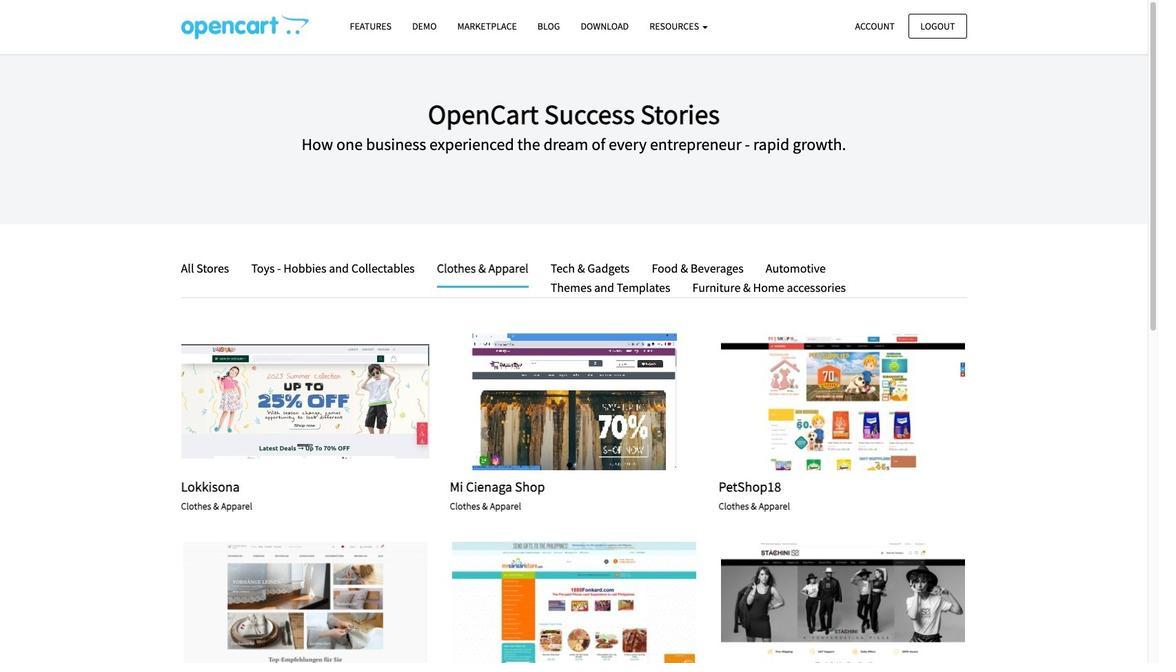 Task type: vqa. For each thing, say whether or not it's contained in the screenshot.
2nd up
no



Task type: describe. For each thing, give the bounding box(es) containing it.
petshop18 image
[[719, 333, 967, 471]]

my sarisaristore image
[[450, 542, 698, 664]]

mi cienaga shop image
[[450, 333, 698, 471]]

stachini image
[[719, 542, 967, 664]]

lokkisona image
[[181, 333, 429, 471]]



Task type: locate. For each thing, give the bounding box(es) containing it.
varvara home image
[[181, 542, 429, 664]]

opencart - showcase image
[[181, 14, 308, 39]]



